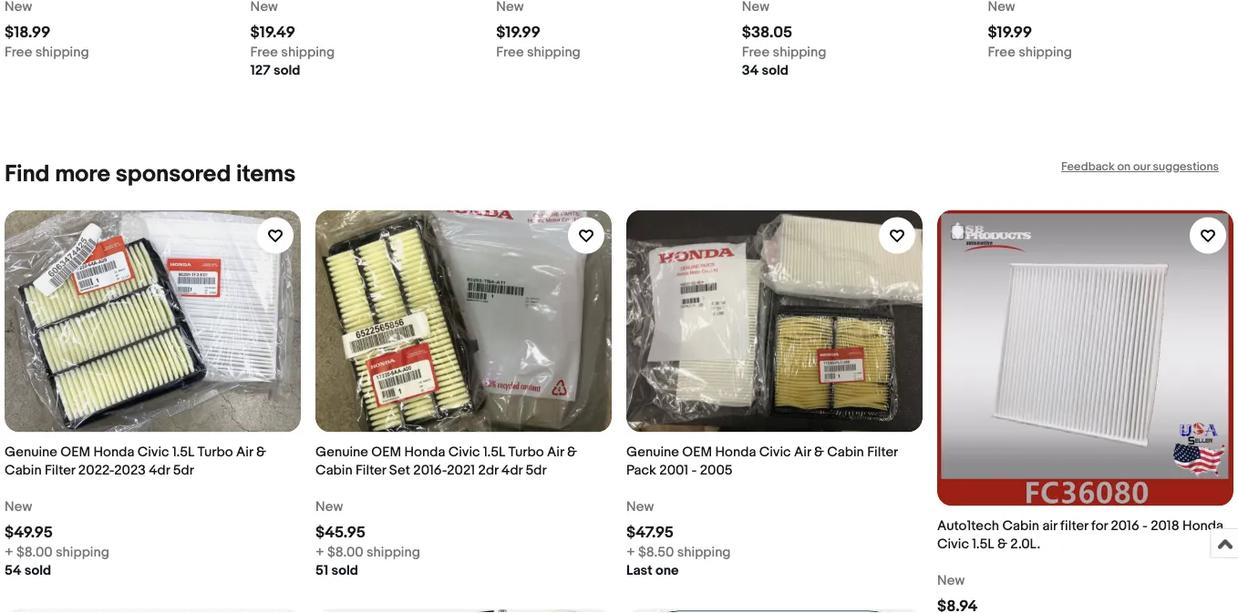 Task type: describe. For each thing, give the bounding box(es) containing it.
51 sold text field
[[315, 562, 358, 581]]

last
[[626, 563, 653, 580]]

new $49.95 + $8.00 shipping 54 sold
[[5, 499, 109, 580]]

$8.00 for $49.95
[[16, 545, 53, 561]]

air inside the genuine oem honda civic air & cabin filter pack 2001 - 2005
[[794, 445, 811, 461]]

air
[[1043, 519, 1057, 535]]

free shipping 34 sold
[[742, 45, 827, 79]]

free shipping for the $18.99 "text box"
[[5, 45, 89, 61]]

& inside auto1tech cabin air filter  for 2016 - 2018 honda civic 1.5l & 2.0l.
[[997, 537, 1007, 553]]

cabin inside the genuine oem honda civic air & cabin filter pack 2001 - 2005
[[827, 445, 864, 461]]

sold inside "new $45.95 + $8.00 shipping 51 sold"
[[331, 563, 358, 580]]

free shipping text field for $19.49
[[250, 44, 335, 62]]

+ for $47.95
[[626, 545, 635, 561]]

filter inside the genuine oem honda civic air & cabin filter pack 2001 - 2005
[[867, 445, 898, 461]]

34 sold text field
[[742, 62, 789, 80]]

group containing $49.95
[[5, 211, 1234, 614]]

new text field for $49.95
[[5, 499, 32, 517]]

51
[[315, 563, 328, 580]]

cabin inside genuine oem honda civic 1.5l turbo air & cabin filter 2022-2023  4dr 5dr
[[5, 463, 42, 479]]

find more sponsored items
[[5, 160, 296, 189]]

set
[[389, 463, 410, 479]]

oem for $45.95
[[371, 445, 401, 461]]

+ $8.00 shipping text field
[[315, 544, 420, 562]]

oem for $47.95
[[682, 445, 712, 461]]

auto1tech cabin air filter  for 2016 - 2018 honda civic 1.5l & 2.0l.
[[937, 519, 1224, 553]]

2001
[[659, 463, 689, 479]]

$19.49
[[250, 23, 295, 42]]

free inside free shipping 34 sold
[[742, 45, 770, 61]]

turbo for $49.95
[[198, 445, 233, 461]]

shipping inside new $49.95 + $8.00 shipping 54 sold
[[56, 545, 109, 561]]

filter
[[1060, 519, 1088, 535]]

127
[[250, 63, 271, 79]]

sold inside new $49.95 + $8.00 shipping 54 sold
[[24, 563, 51, 580]]

& inside genuine oem honda civic 1.5l turbo air & cabin filter set 2016-2021  2dr 4dr 5dr
[[567, 445, 577, 461]]

$47.95
[[626, 524, 674, 543]]

2018
[[1151, 519, 1180, 535]]

air for $45.95
[[547, 445, 564, 461]]

new for $47.95
[[626, 499, 654, 516]]

5dr inside genuine oem honda civic 1.5l turbo air & cabin filter 2022-2023  4dr 5dr
[[173, 463, 194, 479]]

free shipping text field for first the $19.99 text field
[[496, 44, 581, 62]]

new down the 'auto1tech'
[[937, 574, 965, 590]]

34
[[742, 63, 759, 79]]

2.0l.
[[1010, 537, 1041, 553]]

free shipping for first the $19.99 text field
[[496, 45, 581, 61]]

free shipping text field for 1st the $19.99 text field from the right
[[988, 44, 1072, 62]]

turbo for $45.95
[[508, 445, 544, 461]]

+ $8.50 shipping text field
[[626, 544, 731, 562]]

new for $45.95
[[315, 499, 343, 516]]

2021
[[447, 463, 475, 479]]

civic for $45.95
[[448, 445, 480, 461]]

more
[[55, 160, 110, 189]]

$8.00 for $45.95
[[327, 545, 364, 561]]

2 $19.99 text field from the left
[[988, 23, 1032, 42]]

2 $19.99 from the left
[[988, 23, 1032, 42]]

1 free from the left
[[5, 45, 32, 61]]

shipping inside free shipping 34 sold
[[773, 45, 827, 61]]

2005
[[700, 463, 733, 479]]

+ for $45.95
[[315, 545, 324, 561]]

find
[[5, 160, 50, 189]]

honda for $49.95
[[93, 445, 134, 461]]

honda for $45.95
[[404, 445, 445, 461]]

$45.95
[[315, 524, 366, 543]]

new $47.95 + $8.50 shipping last one
[[626, 499, 731, 580]]

genuine oem honda civic 1.5l turbo air & cabin filter 2022-2023  4dr 5dr
[[5, 445, 266, 479]]

suggestions
[[1153, 160, 1219, 175]]

new $45.95 + $8.00 shipping 51 sold
[[315, 499, 420, 580]]

oem for $49.95
[[60, 445, 90, 461]]

filter for $45.95
[[356, 463, 386, 479]]

new for $49.95
[[5, 499, 32, 516]]



Task type: locate. For each thing, give the bounding box(es) containing it.
0 vertical spatial -
[[692, 463, 697, 479]]

0 horizontal spatial genuine
[[5, 445, 57, 461]]

for
[[1091, 519, 1108, 535]]

1 vertical spatial new text field
[[937, 573, 965, 591]]

free
[[5, 45, 32, 61], [250, 45, 278, 61], [496, 45, 524, 61], [742, 45, 770, 61], [988, 45, 1016, 61]]

oem inside the genuine oem honda civic air & cabin filter pack 2001 - 2005
[[682, 445, 712, 461]]

1 horizontal spatial oem
[[371, 445, 401, 461]]

2023
[[114, 463, 146, 479]]

$45.95 text field
[[315, 524, 366, 543]]

54 sold text field
[[5, 562, 51, 581]]

new up $49.95
[[5, 499, 32, 516]]

5dr right the 2023
[[173, 463, 194, 479]]

new inside new $47.95 + $8.50 shipping last one
[[626, 499, 654, 516]]

&
[[256, 445, 266, 461], [567, 445, 577, 461], [814, 445, 824, 461], [997, 537, 1007, 553]]

2 oem from the left
[[371, 445, 401, 461]]

honda up 2005 on the right bottom of the page
[[715, 445, 756, 461]]

1.5l for $49.95
[[172, 445, 194, 461]]

2 5dr from the left
[[526, 463, 547, 479]]

$38.05 text field
[[742, 23, 793, 42]]

None text field
[[5, 0, 32, 16]]

$19.99 text field
[[496, 23, 541, 42], [988, 23, 1032, 42]]

- right 2016
[[1143, 519, 1148, 535]]

0 horizontal spatial free shipping
[[5, 45, 89, 61]]

2 horizontal spatial air
[[794, 445, 811, 461]]

new text field up $49.95
[[5, 499, 32, 517]]

2 turbo from the left
[[508, 445, 544, 461]]

civic inside auto1tech cabin air filter  for 2016 - 2018 honda civic 1.5l & 2.0l.
[[937, 537, 969, 553]]

turbo inside genuine oem honda civic 1.5l turbo air & cabin filter 2022-2023  4dr 5dr
[[198, 445, 233, 461]]

0 horizontal spatial $8.00
[[16, 545, 53, 561]]

new
[[5, 499, 32, 516], [315, 499, 343, 516], [626, 499, 654, 516], [937, 574, 965, 590]]

2 air from the left
[[547, 445, 564, 461]]

items
[[236, 160, 296, 189]]

oem up 2005 on the right bottom of the page
[[682, 445, 712, 461]]

1 horizontal spatial 1.5l
[[483, 445, 505, 461]]

0 horizontal spatial filter
[[45, 463, 75, 479]]

1 $19.99 text field from the left
[[496, 23, 541, 42]]

free shipping text field for the $18.99 "text box"
[[5, 44, 89, 62]]

2 horizontal spatial free shipping text field
[[988, 44, 1072, 62]]

1 air from the left
[[236, 445, 253, 461]]

0 horizontal spatial oem
[[60, 445, 90, 461]]

$18.99
[[5, 23, 51, 42]]

honda up the 2023
[[93, 445, 134, 461]]

- right 2001
[[692, 463, 697, 479]]

cabin inside genuine oem honda civic 1.5l turbo air & cabin filter set 2016-2021  2dr 4dr 5dr
[[315, 463, 353, 479]]

1 free shipping text field from the left
[[250, 44, 335, 62]]

3 + from the left
[[626, 545, 635, 561]]

genuine for $47.95
[[626, 445, 679, 461]]

4dr inside genuine oem honda civic 1.5l turbo air & cabin filter set 2016-2021  2dr 4dr 5dr
[[502, 463, 523, 479]]

free shipping
[[5, 45, 89, 61], [496, 45, 581, 61], [988, 45, 1072, 61]]

1 horizontal spatial filter
[[356, 463, 386, 479]]

+ for $49.95
[[5, 545, 13, 561]]

& inside the genuine oem honda civic air & cabin filter pack 2001 - 2005
[[814, 445, 824, 461]]

$49.95 text field
[[5, 524, 53, 543]]

honda inside auto1tech cabin air filter  for 2016 - 2018 honda civic 1.5l & 2.0l.
[[1183, 519, 1224, 535]]

0 horizontal spatial $19.99 text field
[[496, 23, 541, 42]]

honda inside genuine oem honda civic 1.5l turbo air & cabin filter set 2016-2021  2dr 4dr 5dr
[[404, 445, 445, 461]]

New text field
[[5, 499, 32, 517], [626, 499, 654, 517]]

honda inside the genuine oem honda civic air & cabin filter pack 2001 - 2005
[[715, 445, 756, 461]]

2016
[[1111, 519, 1139, 535]]

0 horizontal spatial new text field
[[5, 499, 32, 517]]

-
[[692, 463, 697, 479], [1143, 519, 1148, 535]]

filter inside genuine oem honda civic 1.5l turbo air & cabin filter 2022-2023  4dr 5dr
[[45, 463, 75, 479]]

127 sold text field
[[250, 62, 300, 80]]

2 genuine from the left
[[315, 445, 368, 461]]

genuine up $45.95 text field
[[315, 445, 368, 461]]

0 horizontal spatial $19.99
[[496, 23, 541, 42]]

- inside auto1tech cabin air filter  for 2016 - 2018 honda civic 1.5l & 2.0l.
[[1143, 519, 1148, 535]]

2 horizontal spatial 1.5l
[[972, 537, 994, 553]]

civic inside the genuine oem honda civic air & cabin filter pack 2001 - 2005
[[759, 445, 791, 461]]

1 free shipping text field from the left
[[5, 44, 89, 62]]

+ up 54
[[5, 545, 13, 561]]

genuine for $45.95
[[315, 445, 368, 461]]

4dr right the 2023
[[149, 463, 170, 479]]

pack
[[626, 463, 656, 479]]

sold right 34 on the top right of the page
[[762, 63, 789, 79]]

2 horizontal spatial oem
[[682, 445, 712, 461]]

4dr
[[149, 463, 170, 479], [502, 463, 523, 479]]

feedback on our suggestions
[[1061, 160, 1219, 175]]

2 horizontal spatial genuine
[[626, 445, 679, 461]]

54
[[5, 563, 21, 580]]

1 4dr from the left
[[149, 463, 170, 479]]

civic for $47.95
[[759, 445, 791, 461]]

2dr
[[478, 463, 499, 479]]

2 free shipping text field from the left
[[496, 44, 581, 62]]

+ up 51
[[315, 545, 324, 561]]

0 horizontal spatial 4dr
[[149, 463, 170, 479]]

1 $19.99 from the left
[[496, 23, 541, 42]]

2 free shipping text field from the left
[[742, 44, 827, 62]]

honda for $47.95
[[715, 445, 756, 461]]

filter for $49.95
[[45, 463, 75, 479]]

$8.00 up '54 sold' text field
[[16, 545, 53, 561]]

sold right 51
[[331, 563, 358, 580]]

4 free from the left
[[742, 45, 770, 61]]

genuine for $49.95
[[5, 445, 57, 461]]

$8.00 up 51 sold text field
[[327, 545, 364, 561]]

1 horizontal spatial 4dr
[[502, 463, 523, 479]]

1 horizontal spatial 5dr
[[526, 463, 547, 479]]

0 horizontal spatial +
[[5, 545, 13, 561]]

0 horizontal spatial 1.5l
[[172, 445, 194, 461]]

$38.05
[[742, 23, 793, 42]]

+ up last
[[626, 545, 635, 561]]

genuine oem honda civic air & cabin filter pack 2001 - 2005
[[626, 445, 898, 479]]

1.5l for $45.95
[[483, 445, 505, 461]]

civic
[[137, 445, 169, 461], [448, 445, 480, 461], [759, 445, 791, 461], [937, 537, 969, 553]]

1 new text field from the left
[[5, 499, 32, 517]]

group
[[5, 211, 1234, 614]]

air for $49.95
[[236, 445, 253, 461]]

1 horizontal spatial -
[[1143, 519, 1148, 535]]

new text field up $47.95 text box
[[626, 499, 654, 517]]

oem inside genuine oem honda civic 1.5l turbo air & cabin filter set 2016-2021  2dr 4dr 5dr
[[371, 445, 401, 461]]

Free shipping text field
[[250, 44, 335, 62], [742, 44, 827, 62]]

- inside the genuine oem honda civic air & cabin filter pack 2001 - 2005
[[692, 463, 697, 479]]

free shipping text field down the "$38.05" text box
[[742, 44, 827, 62]]

1.5l
[[172, 445, 194, 461], [483, 445, 505, 461], [972, 537, 994, 553]]

1 horizontal spatial air
[[547, 445, 564, 461]]

Free shipping text field
[[5, 44, 89, 62], [496, 44, 581, 62], [988, 44, 1072, 62]]

list
[[5, 0, 1234, 109]]

5dr right 2dr
[[526, 463, 547, 479]]

$8.50
[[638, 545, 674, 561]]

Last one text field
[[626, 562, 679, 581]]

+ inside "new $45.95 + $8.00 shipping 51 sold"
[[315, 545, 324, 561]]

& inside genuine oem honda civic 1.5l turbo air & cabin filter 2022-2023  4dr 5dr
[[256, 445, 266, 461]]

shipping
[[35, 45, 89, 61], [281, 45, 335, 61], [527, 45, 581, 61], [773, 45, 827, 61], [1019, 45, 1072, 61], [56, 545, 109, 561], [367, 545, 420, 561], [677, 545, 731, 561]]

new up $47.95 text box
[[626, 499, 654, 516]]

shipping inside free shipping 127 sold
[[281, 45, 335, 61]]

1 horizontal spatial free shipping text field
[[742, 44, 827, 62]]

1 horizontal spatial turbo
[[508, 445, 544, 461]]

3 oem from the left
[[682, 445, 712, 461]]

honda right "2018"
[[1183, 519, 1224, 535]]

sold
[[274, 63, 300, 79], [762, 63, 789, 79], [24, 563, 51, 580], [331, 563, 358, 580]]

new text field for $47.95
[[626, 499, 654, 517]]

0 horizontal spatial 5dr
[[173, 463, 194, 479]]

honda inside genuine oem honda civic 1.5l turbo air & cabin filter 2022-2023  4dr 5dr
[[93, 445, 134, 461]]

sold inside free shipping 34 sold
[[762, 63, 789, 79]]

2 new text field from the left
[[626, 499, 654, 517]]

0 vertical spatial new text field
[[315, 499, 343, 517]]

0 horizontal spatial free shipping text field
[[250, 44, 335, 62]]

2 horizontal spatial free shipping
[[988, 45, 1072, 61]]

on
[[1117, 160, 1131, 175]]

genuine oem honda civic 1.5l turbo air & cabin filter set 2016-2021  2dr 4dr 5dr
[[315, 445, 577, 479]]

free shipping text field down "$19.49" at left top
[[250, 44, 335, 62]]

air inside genuine oem honda civic 1.5l turbo air & cabin filter 2022-2023  4dr 5dr
[[236, 445, 253, 461]]

shipping inside "new $45.95 + $8.00 shipping 51 sold"
[[367, 545, 420, 561]]

free shipping for 1st the $19.99 text field from the right
[[988, 45, 1072, 61]]

$8.00
[[16, 545, 53, 561], [327, 545, 364, 561]]

5 free from the left
[[988, 45, 1016, 61]]

2022-
[[78, 463, 114, 479]]

list containing $18.99
[[5, 0, 1234, 109]]

2 4dr from the left
[[502, 463, 523, 479]]

oem inside genuine oem honda civic 1.5l turbo air & cabin filter 2022-2023  4dr 5dr
[[60, 445, 90, 461]]

1 horizontal spatial free shipping text field
[[496, 44, 581, 62]]

3 air from the left
[[794, 445, 811, 461]]

new inside "new $45.95 + $8.00 shipping 51 sold"
[[315, 499, 343, 516]]

our
[[1133, 160, 1150, 175]]

one
[[656, 563, 679, 580]]

New text field
[[315, 499, 343, 517], [937, 573, 965, 591]]

new text field for auto1tech cabin air filter  for 2016 - 2018 honda civic 1.5l & 2.0l.
[[937, 573, 965, 591]]

air
[[236, 445, 253, 461], [547, 445, 564, 461], [794, 445, 811, 461]]

2016-
[[413, 463, 447, 479]]

new inside new $49.95 + $8.00 shipping 54 sold
[[5, 499, 32, 516]]

1 horizontal spatial new text field
[[937, 573, 965, 591]]

3 free shipping from the left
[[988, 45, 1072, 61]]

$18.99 text field
[[5, 23, 51, 42]]

2 horizontal spatial +
[[626, 545, 635, 561]]

1 horizontal spatial +
[[315, 545, 324, 561]]

sponsored
[[116, 160, 231, 189]]

1 $8.00 from the left
[[16, 545, 53, 561]]

$49.95
[[5, 524, 53, 543]]

4dr inside genuine oem honda civic 1.5l turbo air & cabin filter 2022-2023  4dr 5dr
[[149, 463, 170, 479]]

1 horizontal spatial new text field
[[626, 499, 654, 517]]

2 $8.00 from the left
[[327, 545, 364, 561]]

1 horizontal spatial $8.00
[[327, 545, 364, 561]]

0 horizontal spatial air
[[236, 445, 253, 461]]

feedback on our suggestions link
[[1061, 160, 1219, 175]]

turbo inside genuine oem honda civic 1.5l turbo air & cabin filter set 2016-2021  2dr 4dr 5dr
[[508, 445, 544, 461]]

1 genuine from the left
[[5, 445, 57, 461]]

$19.99
[[496, 23, 541, 42], [988, 23, 1032, 42]]

5dr inside genuine oem honda civic 1.5l turbo air & cabin filter set 2016-2021  2dr 4dr 5dr
[[526, 463, 547, 479]]

1.5l inside auto1tech cabin air filter  for 2016 - 2018 honda civic 1.5l & 2.0l.
[[972, 537, 994, 553]]

new up $45.95
[[315, 499, 343, 516]]

3 genuine from the left
[[626, 445, 679, 461]]

$8.00 inside new $49.95 + $8.00 shipping 54 sold
[[16, 545, 53, 561]]

filter
[[867, 445, 898, 461], [45, 463, 75, 479], [356, 463, 386, 479]]

0 horizontal spatial new text field
[[315, 499, 343, 517]]

shipping inside new $47.95 + $8.50 shipping last one
[[677, 545, 731, 561]]

2 free from the left
[[250, 45, 278, 61]]

genuine inside genuine oem honda civic 1.5l turbo air & cabin filter 2022-2023  4dr 5dr
[[5, 445, 57, 461]]

4dr right 2dr
[[502, 463, 523, 479]]

1 oem from the left
[[60, 445, 90, 461]]

genuine
[[5, 445, 57, 461], [315, 445, 368, 461], [626, 445, 679, 461]]

genuine inside genuine oem honda civic 1.5l turbo air & cabin filter set 2016-2021  2dr 4dr 5dr
[[315, 445, 368, 461]]

0 horizontal spatial free shipping text field
[[5, 44, 89, 62]]

cabin
[[827, 445, 864, 461], [5, 463, 42, 479], [315, 463, 353, 479], [1002, 519, 1040, 535]]

civic for $49.95
[[137, 445, 169, 461]]

sold right 54
[[24, 563, 51, 580]]

1 + from the left
[[5, 545, 13, 561]]

free inside free shipping 127 sold
[[250, 45, 278, 61]]

0 horizontal spatial -
[[692, 463, 697, 479]]

sold right 127
[[274, 63, 300, 79]]

5dr
[[173, 463, 194, 479], [526, 463, 547, 479]]

2 free shipping from the left
[[496, 45, 581, 61]]

civic inside genuine oem honda civic 1.5l turbo air & cabin filter set 2016-2021  2dr 4dr 5dr
[[448, 445, 480, 461]]

genuine up the $49.95 text field
[[5, 445, 57, 461]]

oem
[[60, 445, 90, 461], [371, 445, 401, 461], [682, 445, 712, 461]]

oem up 2022-
[[60, 445, 90, 461]]

turbo
[[198, 445, 233, 461], [508, 445, 544, 461]]

1 horizontal spatial $19.99 text field
[[988, 23, 1032, 42]]

1 horizontal spatial genuine
[[315, 445, 368, 461]]

1.5l inside genuine oem honda civic 1.5l turbo air & cabin filter set 2016-2021  2dr 4dr 5dr
[[483, 445, 505, 461]]

honda up 2016-
[[404, 445, 445, 461]]

cabin inside auto1tech cabin air filter  for 2016 - 2018 honda civic 1.5l & 2.0l.
[[1002, 519, 1040, 535]]

free shipping text field for $38.05
[[742, 44, 827, 62]]

2 horizontal spatial filter
[[867, 445, 898, 461]]

new text field for genuine oem honda civic 1.5l turbo air & cabin filter set 2016-2021  2dr 4dr 5dr
[[315, 499, 343, 517]]

$47.95 text field
[[626, 524, 674, 543]]

sold inside free shipping 127 sold
[[274, 63, 300, 79]]

filter inside genuine oem honda civic 1.5l turbo air & cabin filter set 2016-2021  2dr 4dr 5dr
[[356, 463, 386, 479]]

free shipping 127 sold
[[250, 45, 335, 79]]

1 vertical spatial -
[[1143, 519, 1148, 535]]

None text field
[[250, 0, 278, 16], [496, 0, 524, 16], [742, 0, 770, 16], [988, 0, 1015, 16], [937, 598, 978, 614], [250, 0, 278, 16], [496, 0, 524, 16], [742, 0, 770, 16], [988, 0, 1015, 16], [937, 598, 978, 614]]

$19.49 text field
[[250, 23, 295, 42]]

new text field down the 'auto1tech'
[[937, 573, 965, 591]]

+ inside new $47.95 + $8.50 shipping last one
[[626, 545, 635, 561]]

+ $8.00 shipping text field
[[5, 544, 109, 562]]

1 5dr from the left
[[173, 463, 194, 479]]

air inside genuine oem honda civic 1.5l turbo air & cabin filter set 2016-2021  2dr 4dr 5dr
[[547, 445, 564, 461]]

new text field up $45.95
[[315, 499, 343, 517]]

3 free from the left
[[496, 45, 524, 61]]

feedback
[[1061, 160, 1115, 175]]

1 horizontal spatial $19.99
[[988, 23, 1032, 42]]

1 horizontal spatial free shipping
[[496, 45, 581, 61]]

0 horizontal spatial turbo
[[198, 445, 233, 461]]

oem up set
[[371, 445, 401, 461]]

+ inside new $49.95 + $8.00 shipping 54 sold
[[5, 545, 13, 561]]

1.5l inside genuine oem honda civic 1.5l turbo air & cabin filter 2022-2023  4dr 5dr
[[172, 445, 194, 461]]

civic inside genuine oem honda civic 1.5l turbo air & cabin filter 2022-2023  4dr 5dr
[[137, 445, 169, 461]]

1 free shipping from the left
[[5, 45, 89, 61]]

genuine up 'pack'
[[626, 445, 679, 461]]

+
[[5, 545, 13, 561], [315, 545, 324, 561], [626, 545, 635, 561]]

$8.00 inside "new $45.95 + $8.00 shipping 51 sold"
[[327, 545, 364, 561]]

1 turbo from the left
[[198, 445, 233, 461]]

2 + from the left
[[315, 545, 324, 561]]

3 free shipping text field from the left
[[988, 44, 1072, 62]]

genuine inside the genuine oem honda civic air & cabin filter pack 2001 - 2005
[[626, 445, 679, 461]]

auto1tech
[[937, 519, 999, 535]]

honda
[[93, 445, 134, 461], [404, 445, 445, 461], [715, 445, 756, 461], [1183, 519, 1224, 535]]



Task type: vqa. For each thing, say whether or not it's contained in the screenshot.
guaranteecellular (163023)
no



